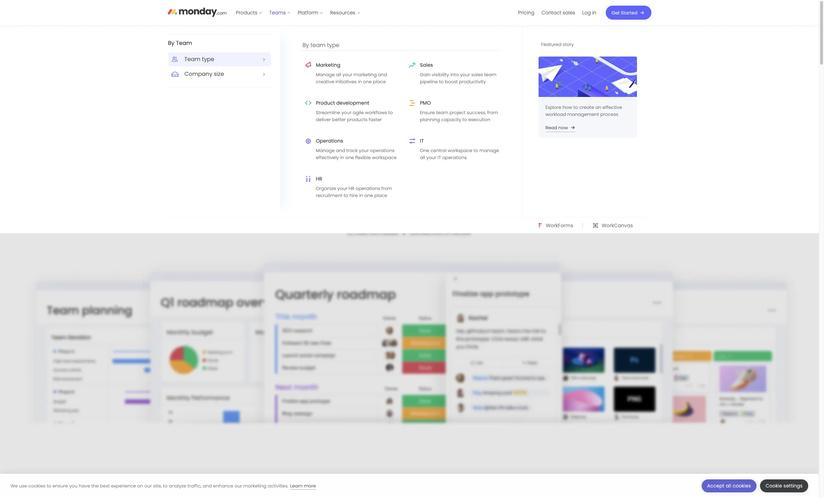 Task type: vqa. For each thing, say whether or not it's contained in the screenshot.


Task type: locate. For each thing, give the bounding box(es) containing it.
to down the project
[[463, 117, 467, 123]]

1 list from the left
[[0, 0, 820, 499]]

work
[[489, 110, 508, 121]]

list
[[0, 0, 820, 499], [515, 0, 600, 25]]

all
[[336, 72, 341, 78], [420, 155, 426, 161], [726, 483, 732, 490]]

workspace right flexible
[[372, 155, 397, 161]]

a platform built for a
[[277, 36, 542, 72]]

it one central workspace to manage all your it operations
[[420, 138, 500, 161]]

and
[[378, 72, 387, 78], [336, 148, 345, 154], [203, 483, 212, 490]]

1 vertical spatial operations
[[443, 155, 467, 161]]

process
[[601, 111, 619, 118]]

hr up hire
[[349, 186, 355, 192]]

type
[[327, 41, 340, 49], [202, 55, 214, 63]]

place inside marketing manage all your marketing and creative initiatives in one place
[[373, 79, 386, 85]]

all up initiatives
[[336, 72, 341, 78]]

0 horizontal spatial all
[[336, 72, 341, 78]]

productivity
[[459, 79, 486, 85]]

1 horizontal spatial by
[[303, 41, 309, 49]]

0 vertical spatial one
[[363, 79, 372, 85]]

products link
[[233, 7, 266, 18]]

1 vertical spatial hr
[[349, 186, 355, 192]]

log in
[[583, 9, 597, 16]]

card
[[369, 230, 380, 237]]

team
[[311, 41, 326, 49], [485, 72, 497, 78], [437, 110, 449, 116]]

workflows
[[365, 110, 387, 116]]

1 our from the left
[[144, 483, 152, 490]]

contact sales button
[[538, 7, 579, 18]]

it down central
[[438, 155, 441, 161]]

to left hire
[[344, 193, 349, 199]]

workspace inside it one central workspace to manage all your it operations
[[448, 148, 473, 154]]

and inside marketing manage all your marketing and creative initiatives in one place
[[378, 72, 387, 78]]

and right traffic,
[[203, 483, 212, 490]]

project
[[450, 110, 466, 116]]

1 vertical spatial manage
[[480, 148, 500, 154]]

read now
[[546, 125, 568, 131]]

agile
[[353, 110, 364, 116]]

manage inside marketing manage all your marketing and creative initiatives in one place
[[316, 72, 335, 78]]

0 vertical spatial from
[[488, 110, 498, 116]]

hr organize your hr operations from recruitment to hire in one place
[[316, 176, 392, 199]]

workspace right central
[[448, 148, 473, 154]]

planning
[[420, 117, 440, 123]]

team inside pmo ensure team project success, from planning capacity to execution
[[437, 110, 449, 116]]

1 horizontal spatial our
[[235, 483, 242, 490]]

1 vertical spatial team
[[485, 72, 497, 78]]

get inside main element
[[612, 9, 620, 16]]

0 vertical spatial hr
[[316, 176, 323, 183]]

new way of working
[[283, 66, 537, 101]]

on right experience at left bottom
[[137, 483, 143, 490]]

0 horizontal spatial and
[[203, 483, 212, 490]]

1 vertical spatial it
[[438, 155, 441, 161]]

your up initiatives
[[343, 72, 353, 78]]

product development streamline your agile workflows to deliver better products faster
[[316, 100, 393, 123]]

built
[[420, 36, 478, 72]]

marketing left activities. in the bottom left of the page
[[244, 483, 267, 490]]

1 horizontal spatial and
[[336, 148, 345, 154]]

hr up 'organize'
[[316, 176, 323, 183]]

1 vertical spatial sales
[[472, 72, 483, 78]]

you left have
[[69, 483, 78, 490]]

sales up productivity
[[472, 72, 483, 78]]

0 vertical spatial place
[[373, 79, 386, 85]]

from
[[488, 110, 498, 116], [382, 186, 392, 192]]

1 horizontal spatial marketing
[[354, 72, 377, 78]]

free
[[451, 230, 461, 237]]

from inside 'hr organize your hr operations from recruitment to hire in one place'
[[382, 186, 392, 192]]

1 vertical spatial manage
[[316, 148, 335, 154]]

to left ensure
[[47, 483, 51, 490]]

it up 'one'
[[420, 138, 424, 145]]

product
[[316, 100, 335, 107]]

0 vertical spatial all
[[336, 72, 341, 78]]

effectively
[[316, 155, 339, 161]]

by team
[[168, 39, 192, 47]]

one right initiatives
[[363, 79, 372, 85]]

1 vertical spatial you
[[69, 483, 78, 490]]

to right the 'site,' at the left
[[163, 483, 168, 490]]

on left "free"
[[444, 230, 450, 237]]

team up company
[[185, 55, 201, 63]]

0 vertical spatial get
[[612, 9, 620, 16]]

to inside pmo ensure team project success, from planning capacity to execution
[[463, 117, 467, 123]]

manage
[[383, 110, 416, 121], [480, 148, 500, 154]]

get started button
[[606, 6, 652, 20], [379, 208, 440, 225]]

0 horizontal spatial it
[[420, 138, 424, 145]]

how
[[563, 104, 573, 111]]

0 horizontal spatial cookies
[[28, 483, 45, 490]]

company
[[185, 70, 213, 78]]

1 horizontal spatial get started button
[[606, 6, 652, 20]]

list containing pricing
[[515, 0, 600, 25]]

0 horizontal spatial started
[[402, 212, 422, 220]]

1 horizontal spatial from
[[488, 110, 498, 116]]

creative
[[316, 79, 335, 85]]

0 vertical spatial marketing
[[354, 72, 377, 78]]

place up workflows
[[373, 79, 386, 85]]

resources
[[331, 9, 356, 16]]

0 horizontal spatial by
[[168, 39, 175, 47]]

marketing icon image
[[304, 153, 318, 167]]

our right enhance
[[235, 483, 242, 490]]

learn
[[290, 483, 303, 490]]

learn more link
[[290, 483, 316, 490]]

0 vertical spatial team
[[311, 41, 326, 49]]

all inside it one central workspace to manage all your it operations
[[420, 155, 426, 161]]

0 horizontal spatial our
[[144, 483, 152, 490]]

get
[[612, 9, 620, 16], [390, 212, 400, 220]]

0 horizontal spatial get
[[390, 212, 400, 220]]

1 horizontal spatial get
[[612, 9, 620, 16]]

experience
[[111, 483, 136, 490]]

0 vertical spatial on
[[444, 230, 450, 237]]

to right task icon
[[474, 148, 479, 154]]

dialog
[[0, 475, 820, 499]]

1 horizontal spatial sales
[[563, 9, 576, 16]]

get right log in link
[[612, 9, 620, 16]]

type up marketing
[[327, 41, 340, 49]]

1 horizontal spatial manage
[[480, 148, 500, 154]]

our left the 'site,' at the left
[[144, 483, 152, 490]]

enhance
[[213, 483, 234, 490]]

you down development
[[342, 110, 356, 121]]

1 vertical spatial place
[[375, 193, 388, 199]]

workcanvas link
[[592, 222, 634, 230]]

team
[[176, 39, 192, 47], [185, 55, 201, 63]]

operations up flexible
[[370, 148, 395, 154]]

story
[[563, 41, 574, 48]]

place inside 'hr organize your hr operations from recruitment to hire in one place'
[[375, 193, 388, 199]]

effective
[[603, 104, 623, 111]]

and left track
[[336, 148, 345, 154]]

from for pmo
[[488, 110, 498, 116]]

0 vertical spatial and
[[378, 72, 387, 78]]

all down 'one'
[[420, 155, 426, 161]]

workforms link
[[538, 222, 574, 230]]

manage inside operations manage and track your operations effectively in one flexible workspace
[[316, 148, 335, 154]]

in right hire
[[360, 193, 363, 199]]

0 vertical spatial sales
[[563, 9, 576, 16]]

to inside product development streamline your agile workflows to deliver better products faster
[[389, 110, 393, 116]]

None checkbox
[[240, 142, 284, 185], [289, 142, 333, 185], [437, 142, 481, 185], [486, 142, 530, 185], [536, 142, 579, 185], [585, 142, 629, 185], [240, 142, 284, 185], [486, 142, 530, 185], [536, 142, 579, 185], [585, 142, 629, 185]]

your up productivity
[[460, 72, 470, 78]]

ensure
[[420, 110, 435, 116]]

teams link
[[266, 7, 294, 18]]

1 horizontal spatial get started
[[612, 9, 638, 16]]

1 horizontal spatial type
[[327, 41, 340, 49]]

manage right faster
[[383, 110, 416, 121]]

marketing inside marketing manage all your marketing and creative initiatives in one place
[[354, 72, 377, 78]]

0 horizontal spatial on
[[137, 483, 143, 490]]

your up recruitment
[[338, 186, 348, 192]]

2 horizontal spatial all
[[726, 483, 732, 490]]

0 horizontal spatial type
[[202, 55, 214, 63]]

2 vertical spatial and
[[203, 483, 212, 490]]

one inside 'hr organize your hr operations from recruitment to hire in one place'
[[365, 193, 373, 199]]

manage up effectively
[[316, 148, 335, 154]]

to down visibility
[[439, 79, 444, 85]]

you inside dialog
[[69, 483, 78, 490]]

0 vertical spatial manage
[[383, 110, 416, 121]]

1 horizontal spatial it
[[438, 155, 441, 161]]

manage up creative
[[316, 72, 335, 78]]

2 horizontal spatial team
[[485, 72, 497, 78]]

1 horizontal spatial team
[[437, 110, 449, 116]]

to inside sales gain visibility into your sales team pipeline to boost productivity
[[439, 79, 444, 85]]

0 vertical spatial manage
[[316, 72, 335, 78]]

1 horizontal spatial all
[[420, 155, 426, 161]]

and left of
[[378, 72, 387, 78]]

0 vertical spatial operations
[[370, 148, 395, 154]]

0 horizontal spatial manage
[[383, 110, 416, 121]]

0 horizontal spatial get started
[[390, 212, 422, 220]]

hire
[[350, 193, 358, 199]]

0 vertical spatial get started button
[[606, 6, 652, 20]]

plan
[[462, 230, 472, 237]]

in right initiatives
[[358, 79, 362, 85]]

your up better
[[342, 110, 352, 116]]

analyze
[[169, 483, 186, 490]]

monday.com logo image
[[168, 5, 227, 19]]

our
[[144, 483, 152, 490], [235, 483, 242, 490]]

1 vertical spatial workspace
[[372, 155, 397, 161]]

to right 'how'
[[574, 104, 579, 111]]

workforms
[[546, 222, 574, 229]]

team up 'team type'
[[176, 39, 192, 47]]

cookies right the accept
[[733, 483, 752, 490]]

1 horizontal spatial on
[[444, 230, 450, 237]]

from inside pmo ensure team project success, from planning capacity to execution
[[488, 110, 498, 116]]

1 vertical spatial get started button
[[379, 208, 440, 225]]

2 vertical spatial operations
[[356, 186, 380, 192]]

products
[[347, 117, 368, 123]]

your inside 'hr organize your hr operations from recruitment to hire in one place'
[[338, 186, 348, 192]]

platform
[[298, 9, 319, 16]]

all right the accept
[[726, 483, 732, 490]]

0 vertical spatial started
[[621, 9, 638, 16]]

manage inside it one central workspace to manage all your it operations
[[480, 148, 500, 154]]

1 horizontal spatial cookies
[[733, 483, 752, 490]]

2 list from the left
[[515, 0, 600, 25]]

manage right task icon
[[480, 148, 500, 154]]

1 vertical spatial from
[[382, 186, 392, 192]]

1 vertical spatial on
[[137, 483, 143, 490]]

platform
[[301, 36, 414, 72]]

one right hire
[[365, 193, 373, 199]]

get up "needed"
[[390, 212, 400, 220]]

None checkbox
[[191, 142, 235, 185], [339, 142, 382, 185], [388, 142, 432, 185], [191, 142, 235, 185], [388, 142, 432, 185]]

operations inside 'hr organize your hr operations from recruitment to hire in one place'
[[356, 186, 380, 192]]

operations down central
[[443, 155, 467, 161]]

in right effectively
[[340, 155, 344, 161]]

cookies right use
[[28, 483, 45, 490]]

team up capacity
[[437, 110, 449, 116]]

1 vertical spatial and
[[336, 148, 345, 154]]

activities.
[[268, 483, 289, 490]]

1 vertical spatial one
[[346, 155, 354, 161]]

0 horizontal spatial sales
[[472, 72, 483, 78]]

0 vertical spatial type
[[327, 41, 340, 49]]

sales inside button
[[563, 9, 576, 16]]

team up marketing
[[311, 41, 326, 49]]

operations inside it one central workspace to manage all your it operations
[[443, 155, 467, 161]]

1 vertical spatial type
[[202, 55, 214, 63]]

by for by team type
[[303, 41, 309, 49]]

unlimited
[[410, 230, 431, 237]]

get started inside main element
[[612, 9, 638, 16]]

workcanvas
[[602, 222, 634, 229]]

1 vertical spatial all
[[420, 155, 426, 161]]

explore
[[546, 104, 562, 111]]

1 horizontal spatial you
[[342, 110, 356, 121]]

to right workflows
[[389, 110, 393, 116]]

1 vertical spatial started
[[402, 212, 422, 220]]

0 vertical spatial workspace
[[448, 148, 473, 154]]

2 manage from the top
[[316, 148, 335, 154]]

0 horizontal spatial from
[[382, 186, 392, 192]]

best
[[100, 483, 110, 490]]

group
[[188, 139, 631, 188]]

type up company size
[[202, 55, 214, 63]]

1 manage from the top
[[316, 72, 335, 78]]

manage
[[316, 72, 335, 78], [316, 148, 335, 154]]

now
[[559, 125, 568, 131]]

marketing up initiatives
[[354, 72, 377, 78]]

credit
[[355, 230, 368, 237]]

1 vertical spatial marketing
[[244, 483, 267, 490]]

monday.com
[[436, 110, 487, 121]]

0 horizontal spatial marketing
[[244, 483, 267, 490]]

team type
[[185, 55, 214, 63]]

your up flexible
[[359, 148, 369, 154]]

team up productivity
[[485, 72, 497, 78]]

2 our from the left
[[235, 483, 242, 490]]

2 vertical spatial team
[[437, 110, 449, 116]]

site,
[[153, 483, 162, 490]]

create
[[580, 104, 595, 111]]

1 horizontal spatial started
[[621, 9, 638, 16]]

get started
[[612, 9, 638, 16], [390, 212, 422, 220]]

all inside marketing manage all your marketing and creative initiatives in one place
[[336, 72, 341, 78]]

cookies inside button
[[733, 483, 752, 490]]

sales right contact on the top of the page
[[563, 9, 576, 16]]

0 horizontal spatial get started button
[[379, 208, 440, 225]]

0 vertical spatial get started
[[612, 9, 638, 16]]

your down 'one'
[[427, 155, 437, 161]]

log in link
[[579, 7, 600, 18]]

operations up hire
[[356, 186, 380, 192]]

place right hire
[[375, 193, 388, 199]]

one down track
[[346, 155, 354, 161]]

0 horizontal spatial you
[[69, 483, 78, 490]]

2 vertical spatial all
[[726, 483, 732, 490]]

0 horizontal spatial workspace
[[372, 155, 397, 161]]

2 horizontal spatial and
[[378, 72, 387, 78]]

2 vertical spatial one
[[365, 193, 373, 199]]

it
[[420, 138, 424, 145], [438, 155, 441, 161]]

1 horizontal spatial workspace
[[448, 148, 473, 154]]



Task type: describe. For each thing, give the bounding box(es) containing it.
cookie settings button
[[761, 480, 809, 493]]

to inside explore how to create an effective workload management process
[[574, 104, 579, 111]]

better
[[332, 117, 346, 123]]

marketing manage all your marketing and creative initiatives in one place
[[316, 62, 387, 85]]

sales inside sales gain visibility into your sales team pipeline to boost productivity
[[472, 72, 483, 78]]

cookies for use
[[28, 483, 45, 490]]

resources link
[[327, 7, 364, 18]]

manage for like
[[383, 110, 416, 121]]

size
[[214, 70, 224, 78]]

marketing
[[316, 62, 341, 69]]

flexible
[[356, 155, 371, 161]]

time
[[432, 230, 443, 237]]

visibility
[[432, 72, 449, 78]]

none checkbox marketing icon
[[289, 142, 333, 185]]

operations inside operations manage and track your operations effectively in one flexible workspace
[[370, 148, 395, 154]]

in right the log
[[593, 9, 597, 16]]

1 vertical spatial get started
[[390, 212, 422, 220]]

pricing
[[519, 9, 535, 16]]

your inside sales gain visibility into your sales team pipeline to boost productivity
[[460, 72, 470, 78]]

way
[[342, 66, 396, 101]]

cookie
[[766, 483, 783, 490]]

on inside dialog
[[137, 483, 143, 490]]

featured
[[542, 41, 562, 48]]

and inside dialog
[[203, 483, 212, 490]]

boost
[[445, 79, 458, 85]]

a
[[525, 36, 542, 72]]

list inside main element
[[515, 0, 600, 25]]

central
[[431, 148, 447, 154]]

track
[[347, 148, 358, 154]]

ensure
[[53, 483, 68, 490]]

working
[[433, 66, 537, 101]]

an
[[596, 104, 602, 111]]

more
[[304, 483, 316, 490]]

one inside operations manage and track your operations effectively in one flexible workspace
[[346, 155, 354, 161]]

company size
[[185, 70, 224, 78]]

0 vertical spatial you
[[342, 110, 356, 121]]

dialog containing we use cookies to ensure you have the best experience on our site, to analyze traffic, and enhance our marketing activities.
[[0, 475, 820, 499]]

hp asset white bg image
[[0, 251, 820, 424]]

log
[[583, 9, 591, 16]]

sales gain visibility into your sales team pipeline to boost productivity
[[420, 62, 497, 85]]

task icon image
[[452, 153, 466, 167]]

accept
[[708, 483, 725, 490]]

1 vertical spatial team
[[185, 55, 201, 63]]

products
[[236, 9, 258, 16]]

blog image
[[539, 57, 637, 97]]

your inside it one central workspace to manage all your it operations
[[427, 155, 437, 161]]

like
[[359, 110, 371, 121]]

management
[[568, 111, 600, 118]]

none checkbox task icon
[[437, 142, 481, 185]]

featured story
[[542, 41, 574, 48]]

what
[[295, 110, 315, 121]]

0 vertical spatial it
[[420, 138, 424, 145]]

one inside marketing manage all your marketing and creative initiatives in one place
[[363, 79, 372, 85]]

marketing inside dialog
[[244, 483, 267, 490]]

workload
[[546, 111, 567, 118]]

from for hr
[[382, 186, 392, 192]]

accept all cookies button
[[702, 480, 757, 493]]

1 vertical spatial get
[[390, 212, 400, 220]]

new
[[283, 66, 336, 101]]

needed
[[381, 230, 399, 237]]

manage for marketing
[[316, 72, 335, 78]]

0 vertical spatial team
[[176, 39, 192, 47]]

cookie settings
[[766, 483, 803, 490]]

for
[[484, 36, 519, 72]]

we
[[11, 483, 18, 490]]

by team type
[[303, 41, 340, 49]]

cookies for all
[[733, 483, 752, 490]]

read now link
[[546, 124, 577, 132]]

gain
[[420, 72, 431, 78]]

by for by team
[[168, 39, 175, 47]]

none checkbox the pmo icon
[[339, 142, 382, 185]]

main element
[[0, 0, 820, 499]]

contact sales
[[542, 9, 576, 16]]

recruitment
[[316, 193, 343, 199]]

your inside operations manage and track your operations effectively in one flexible workspace
[[359, 148, 369, 154]]

initiatives
[[336, 79, 357, 85]]

1 horizontal spatial hr
[[349, 186, 355, 192]]

your inside product development streamline your agile workflows to deliver better products faster
[[342, 110, 352, 116]]

pricing link
[[515, 7, 538, 18]]

contact
[[542, 9, 562, 16]]

in inside operations manage and track your operations effectively in one flexible workspace
[[340, 155, 344, 161]]

to inside 'hr organize your hr operations from recruitment to hire in one place'
[[344, 193, 349, 199]]

in inside 'hr organize your hr operations from recruitment to hire in one place'
[[360, 193, 363, 199]]

✦
[[402, 230, 406, 237]]

team inside sales gain visibility into your sales team pipeline to boost productivity
[[485, 72, 497, 78]]

execution
[[469, 117, 491, 123]]

to right the like at the left top of page
[[373, 110, 380, 121]]

list containing by team
[[0, 0, 820, 499]]

streamline
[[316, 110, 341, 116]]

into
[[451, 72, 459, 78]]

faster
[[369, 117, 382, 123]]

traffic,
[[188, 483, 202, 490]]

main submenu element
[[0, 25, 820, 234]]

of
[[402, 66, 427, 101]]

read
[[546, 125, 558, 131]]

sales
[[420, 62, 433, 69]]

no
[[348, 230, 354, 237]]

one
[[420, 148, 430, 154]]

your inside marketing manage all your marketing and creative initiatives in one place
[[343, 72, 353, 78]]

with
[[418, 110, 434, 121]]

pmo icon image
[[353, 153, 368, 167]]

pmo ensure team project success, from planning capacity to execution
[[420, 100, 498, 123]]

a
[[277, 36, 295, 72]]

to inside it one central workspace to manage all your it operations
[[474, 148, 479, 154]]

operations manage and track your operations effectively in one flexible workspace
[[316, 138, 397, 161]]

all inside button
[[726, 483, 732, 490]]

have
[[79, 483, 90, 490]]

started inside main element
[[621, 9, 638, 16]]

pipeline
[[420, 79, 438, 85]]

0 horizontal spatial team
[[311, 41, 326, 49]]

manage for workspace
[[480, 148, 500, 154]]

in inside marketing manage all your marketing and creative initiatives in one place
[[358, 79, 362, 85]]

organize
[[316, 186, 336, 192]]

the
[[91, 483, 99, 490]]

0 horizontal spatial hr
[[316, 176, 323, 183]]

pmo
[[420, 100, 431, 107]]

use
[[19, 483, 27, 490]]

manage for operations
[[316, 148, 335, 154]]

no credit card needed   ✦    unlimited time on free plan
[[348, 230, 472, 237]]

platform link
[[294, 7, 327, 18]]

and inside operations manage and track your operations effectively in one flexible workspace
[[336, 148, 345, 154]]

what would you like to manage with monday.com work os?
[[295, 110, 525, 121]]

success,
[[467, 110, 486, 116]]

workspace inside operations manage and track your operations effectively in one flexible workspace
[[372, 155, 397, 161]]

os?
[[510, 110, 525, 121]]



